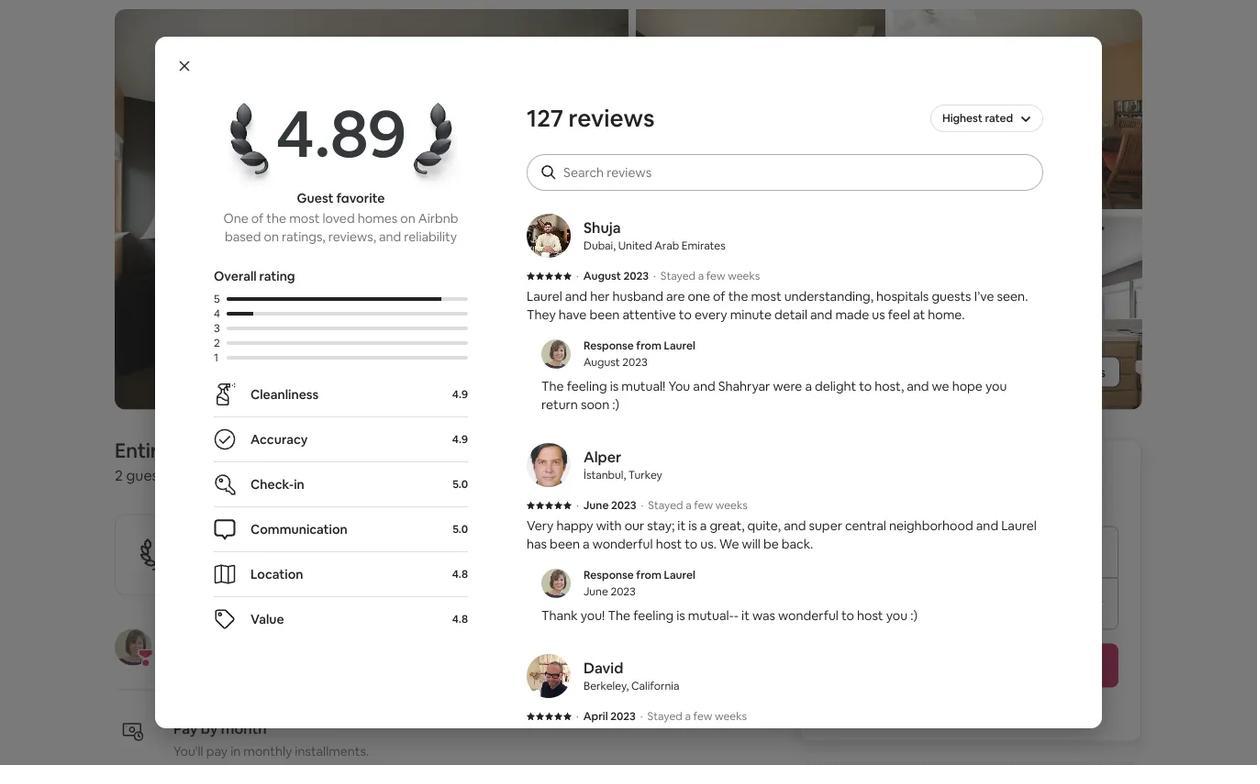 Task type: describe. For each thing, give the bounding box(es) containing it.
response from laurel august 2023
[[584, 339, 696, 370]]

bedroom
[[191, 466, 254, 485]]

one inside the guest favorite one of the most loved homes on airbnb based on ratings, reviews, and reliability
[[224, 210, 249, 227]]

guest favorite
[[166, 534, 228, 572]]

highest rated
[[943, 111, 1014, 125]]

mutual-
[[688, 608, 734, 624]]

view as you enter. image
[[893, 217, 1143, 410]]

location
[[251, 566, 303, 583]]

great,
[[710, 518, 745, 534]]

1 vertical spatial you
[[887, 608, 908, 624]]

back.
[[782, 536, 814, 553]]

california inside david berkeley, california
[[632, 679, 680, 694]]

has
[[527, 536, 547, 553]]

i've
[[975, 288, 995, 305]]

overall rating
[[214, 268, 295, 285]]

4.9 for accuracy
[[452, 432, 468, 447]]

response for shuja
[[584, 339, 634, 353]]

loved inside one of the most loved homes on airbnb, according to guests
[[392, 535, 430, 554]]

david
[[584, 659, 624, 678]]

· up have
[[577, 269, 579, 283]]

have
[[559, 307, 587, 323]]

are
[[666, 288, 685, 305]]

monthly
[[244, 743, 292, 760]]

0 horizontal spatial on
[[264, 229, 279, 245]]

homes inside the guest favorite one of the most loved homes on airbnb based on ratings, reviews, and reliability
[[358, 210, 398, 227]]

delight
[[815, 378, 857, 395]]

alper
[[584, 448, 622, 466]]

few for david
[[694, 710, 713, 724]]

david berkeley, california
[[584, 659, 680, 694]]

communication
[[251, 521, 348, 538]]

laurel for hosted by laurel
[[248, 629, 290, 648]]

all
[[1047, 364, 1061, 380]]

husband
[[613, 288, 664, 305]]

2023 for david
[[611, 710, 636, 724]]

homes inside one of the most loved homes on airbnb, according to guests
[[433, 535, 479, 554]]

comfortable couch/extra bed; plenty of natural light! image
[[636, 217, 886, 410]]

and up the back.
[[784, 518, 806, 534]]

· april 2023 · stayed a few weeks
[[577, 710, 747, 724]]

dubai,
[[584, 239, 616, 253]]

rated
[[985, 111, 1014, 125]]

june inside response from laurel june 2023
[[584, 585, 608, 599]]

central
[[846, 518, 887, 534]]

1 horizontal spatial :)
[[911, 608, 918, 624]]

neighborhood
[[889, 518, 974, 534]]

one
[[688, 288, 711, 305]]

be
[[764, 536, 779, 553]]

-
[[734, 608, 739, 624]]

attentive
[[623, 307, 676, 323]]

based
[[225, 229, 261, 245]]

every
[[695, 307, 728, 323]]

entire
[[115, 438, 169, 464]]

check-
[[251, 477, 294, 493]]

Search reviews, Press 'Enter' to search text field
[[564, 163, 1025, 182]]

feel
[[888, 307, 911, 323]]

airbnb
[[418, 210, 459, 227]]

pay by month you'll pay in monthly installments.
[[174, 720, 369, 760]]

laurel for response from laurel june 2023
[[664, 568, 696, 583]]

very
[[527, 518, 554, 534]]

0 vertical spatial june
[[584, 499, 609, 513]]

laurel inside laurel and her husband are one of the most understanding, hospitals guests i've seen. they have been attentive to every minute detail and made us feel at home.
[[527, 288, 563, 305]]

the inside laurel and her husband are one of the most understanding, hospitals guests i've seen. they have been attentive to every minute detail and made us feel at home.
[[729, 288, 749, 305]]

1 bedroom · 2 beds
[[181, 466, 309, 485]]

1 horizontal spatial on
[[401, 210, 416, 227]]

turkey
[[629, 468, 663, 482]]

by for pay
[[201, 720, 218, 738]]

2023 for shuja
[[624, 269, 649, 283]]

1 horizontal spatial is
[[677, 608, 686, 624]]

pay
[[206, 743, 228, 760]]

arab
[[655, 239, 679, 253]]

to inside one of the most loved homes on airbnb, according to guests
[[403, 553, 418, 572]]

2 for 2 guests
[[115, 466, 123, 485]]

1 for 1
[[214, 351, 218, 365]]

1 vertical spatial it
[[742, 608, 750, 624]]

· down david berkeley, california
[[641, 710, 643, 724]]

show all photos button
[[975, 357, 1121, 388]]

is inside the feeling is mutual! you and shahryar were a delight to host, and we hope you return soon :)
[[610, 378, 619, 395]]

host,
[[875, 378, 904, 395]]

3
[[214, 321, 220, 336]]

2 guests
[[115, 466, 172, 485]]

detail
[[775, 307, 808, 323]]

0 horizontal spatial california
[[419, 438, 508, 464]]

home.
[[928, 307, 965, 323]]

soon
[[581, 397, 610, 413]]

2023 for alper
[[611, 499, 637, 513]]

stayed for shuja
[[661, 269, 696, 283]]

very happy with our stay; it is a great, quite, and super central neighborhood and laurel has been a wonderful host to us. we will be back.
[[527, 518, 1037, 553]]

month
[[221, 720, 267, 738]]

reliability
[[404, 229, 457, 245]]

highest
[[943, 111, 983, 125]]

april
[[584, 710, 608, 724]]

our
[[625, 518, 645, 534]]

reviews,
[[328, 229, 376, 245]]

· left beds
[[257, 466, 260, 485]]

response for alper
[[584, 568, 634, 583]]

stayed for alper
[[648, 499, 684, 513]]

1 horizontal spatial host
[[857, 608, 884, 624]]

alper i̇stanbul, turkey
[[584, 448, 663, 482]]

show
[[1012, 364, 1045, 380]]

hosted
[[174, 629, 224, 648]]

weeks for shuja
[[728, 269, 760, 283]]

we
[[720, 536, 739, 553]]

you
[[669, 378, 691, 395]]

view back toward the entrance, with  kitchen on the left and dining table on the right. image
[[893, 9, 1143, 209]]

guest favorite one of the most loved homes on airbnb based on ratings, reviews, and reliability
[[224, 190, 459, 245]]

berkeley,
[[584, 679, 629, 694]]

host inside very happy with our stay; it is a great, quite, and super central neighborhood and laurel has been a wonderful host to us. we will be back.
[[656, 536, 682, 553]]

· august 2023 · stayed a few weeks
[[577, 269, 760, 283]]

the inside one of the most loved homes on airbnb, according to guests
[[326, 535, 350, 554]]

and right you
[[693, 378, 716, 395]]

rating
[[259, 268, 295, 285]]

1 vertical spatial the
[[608, 608, 631, 624]]

4
[[214, 307, 220, 321]]

it inside very happy with our stay; it is a great, quite, and super central neighborhood and laurel has been a wonderful host to us. we will be back.
[[678, 518, 686, 534]]

few for alper
[[694, 499, 713, 513]]

host profile picture image
[[115, 629, 151, 666]]

laurel and her husband are one of the most understanding, hospitals guests i've seen. they have been attentive to every minute detail and made us feel at home.
[[527, 288, 1029, 323]]

0 vertical spatial august
[[584, 269, 621, 283]]

laurel for response from laurel august 2023
[[664, 339, 696, 353]]

most inside one of the most loved homes on airbnb, according to guests
[[353, 535, 389, 554]]

127 for 127 reviews
[[527, 103, 564, 134]]

entire guesthouse in menlo park, california
[[115, 438, 508, 464]]

been inside laurel and her husband are one of the most understanding, hospitals guests i've seen. they have been attentive to every minute detail and made us feel at home.
[[590, 307, 620, 323]]

reviews
[[569, 103, 655, 134]]

to inside very happy with our stay; it is a great, quite, and super central neighborhood and laurel has been a wonderful host to us. we will be back.
[[685, 536, 698, 553]]

5.0 for communication
[[453, 522, 468, 537]]

show all photos
[[1012, 364, 1106, 380]]

1 horizontal spatial wonderful
[[779, 608, 839, 624]]

of inside one of the most loved homes on airbnb, according to guests
[[309, 535, 323, 554]]

mutual!
[[622, 378, 666, 395]]

to inside the feeling is mutual! you and shahryar were a delight to host, and we hope you return soon :)
[[859, 378, 872, 395]]

2023 inside response from laurel august 2023
[[623, 355, 648, 370]]

in inside pay by month you'll pay in monthly installments.
[[231, 743, 241, 760]]

1 vertical spatial 4.89
[[556, 535, 596, 561]]

2023 inside response from laurel june 2023
[[611, 585, 636, 599]]



Task type: locate. For each thing, give the bounding box(es) containing it.
127 down stay;
[[653, 535, 684, 561]]

2 4.8 from the top
[[452, 612, 468, 627]]

0 vertical spatial feeling
[[567, 378, 607, 395]]

2 vertical spatial the
[[326, 535, 350, 554]]

feeling inside the feeling is mutual! you and shahryar were a delight to host, and we hope you return soon :)
[[567, 378, 607, 395]]

1 horizontal spatial the
[[608, 608, 631, 624]]

0 horizontal spatial the
[[267, 210, 287, 227]]

0 horizontal spatial guests
[[126, 466, 172, 485]]

welcome to our tree-top studio! image
[[115, 9, 629, 410]]

1 left bedroom
[[181, 466, 188, 485]]

david image
[[527, 655, 571, 699], [527, 655, 571, 699]]

of inside the guest favorite one of the most loved homes on airbnb based on ratings, reviews, and reliability
[[251, 210, 264, 227]]

one up location on the left bottom of the page
[[276, 535, 305, 554]]

127
[[527, 103, 564, 134], [653, 535, 684, 561]]

0 horizontal spatial by
[[201, 720, 218, 738]]

seen.
[[998, 288, 1029, 305]]

0 vertical spatial stayed
[[661, 269, 696, 283]]

laurel up they
[[527, 288, 563, 305]]

we
[[932, 378, 950, 395]]

4.89 up the guest favorite one of the most loved homes on airbnb based on ratings, reviews, and reliability
[[276, 90, 406, 176]]

1 vertical spatial the
[[729, 288, 749, 305]]

one inside one of the most loved homes on airbnb, according to guests
[[276, 535, 305, 554]]

guests down entire
[[126, 466, 172, 485]]

loved
[[323, 210, 355, 227], [392, 535, 430, 554]]

1 horizontal spatial california
[[632, 679, 680, 694]]

guests inside laurel and her husband are one of the most understanding, hospitals guests i've seen. they have been attentive to every minute detail and made us feel at home.
[[932, 288, 972, 305]]

guests right according
[[421, 553, 468, 572]]

shuja dubai, united arab emirates
[[584, 218, 726, 253]]

0 horizontal spatial you
[[887, 608, 908, 624]]

weeks for alper
[[716, 499, 748, 513]]

guests inside one of the most loved homes on airbnb, according to guests
[[421, 553, 468, 572]]

2023 up our
[[611, 499, 637, 513]]

laurel up you
[[664, 339, 696, 353]]

· up happy
[[577, 499, 579, 513]]

laurel up mutual-
[[664, 568, 696, 583]]

0 horizontal spatial 4.89
[[276, 90, 406, 176]]

of inside laurel and her husband are one of the most understanding, hospitals guests i've seen. they have been attentive to every minute detail and made us feel at home.
[[713, 288, 726, 305]]

wonderful right was
[[779, 608, 839, 624]]

2 vertical spatial guests
[[421, 553, 468, 572]]

0 horizontal spatial one
[[224, 210, 249, 227]]

guest down bedroom
[[173, 534, 221, 556]]

feeling
[[567, 378, 607, 395], [634, 608, 674, 624]]

0 horizontal spatial feeling
[[567, 378, 607, 395]]

thank you! the feeling is mutual-- it was wonderful to host you :)
[[542, 608, 918, 624]]

photos
[[1063, 364, 1106, 380]]

127 inside 127 reviews
[[653, 535, 684, 561]]

4.8 for location
[[452, 567, 468, 582]]

1 vertical spatial weeks
[[716, 499, 748, 513]]

0 vertical spatial favorite
[[336, 190, 385, 207]]

by for hosted
[[227, 629, 244, 648]]

1 vertical spatial loved
[[392, 535, 430, 554]]

us
[[872, 307, 886, 323]]

overall
[[214, 268, 257, 285]]

view from the bed, including desk, reading area and oversized kitchen counter with barstools. image
[[636, 9, 886, 209]]

1 vertical spatial 4.8
[[452, 612, 468, 627]]

august
[[584, 269, 621, 283], [584, 355, 620, 370]]

2 response from the top
[[584, 568, 634, 583]]

wonderful
[[593, 536, 653, 553], [779, 608, 839, 624]]

her
[[590, 288, 610, 305]]

2023 down our
[[611, 585, 636, 599]]

in right the pay
[[231, 743, 241, 760]]

favorite up hosted
[[166, 551, 228, 572]]

minute
[[730, 307, 772, 323]]

the inside the guest favorite one of the most loved homes on airbnb based on ratings, reviews, and reliability
[[267, 210, 287, 227]]

been down happy
[[550, 536, 580, 553]]

0 horizontal spatial most
[[289, 210, 320, 227]]

1 horizontal spatial 1
[[214, 351, 218, 365]]

1 vertical spatial in
[[294, 477, 305, 493]]

of left according
[[309, 535, 323, 554]]

is right stay;
[[689, 518, 697, 534]]

to left us.
[[685, 536, 698, 553]]

2 vertical spatial is
[[677, 608, 686, 624]]

· june 2023 · stayed a few weeks
[[577, 499, 748, 513]]

guest up ratings, on the left top
[[297, 190, 334, 207]]

host down central at the bottom
[[857, 608, 884, 624]]

was
[[753, 608, 776, 624]]

were
[[773, 378, 803, 395]]

accuracy
[[251, 432, 308, 448]]

stayed up are
[[661, 269, 696, 283]]

feeling down response from laurel june 2023
[[634, 608, 674, 624]]

0 vertical spatial :)
[[613, 397, 620, 413]]

it right - at the bottom of the page
[[742, 608, 750, 624]]

1 horizontal spatial guest
[[297, 190, 334, 207]]

stay;
[[648, 518, 675, 534]]

they
[[527, 307, 556, 323]]

from for alper
[[637, 568, 662, 583]]

0 horizontal spatial homes
[[358, 210, 398, 227]]

2 for 2
[[214, 336, 220, 350]]

you!
[[581, 608, 605, 624]]

the feeling is mutual! you and shahryar were a delight to host, and we hope you return soon :)
[[542, 378, 1007, 413]]

response inside response from laurel august 2023
[[584, 339, 634, 353]]

0 vertical spatial weeks
[[728, 269, 760, 283]]

4.9 for cleanliness
[[452, 387, 468, 402]]

1
[[214, 351, 218, 365], [181, 466, 188, 485]]

alper image
[[527, 443, 571, 487], [527, 443, 571, 487]]

on left has
[[483, 535, 500, 554]]

1 horizontal spatial homes
[[433, 535, 479, 554]]

and right neighborhood
[[977, 518, 999, 534]]

0 vertical spatial the
[[267, 210, 287, 227]]

1 vertical spatial response
[[584, 568, 634, 583]]

4.89 inside dialog
[[276, 90, 406, 176]]

1 vertical spatial august
[[584, 355, 620, 370]]

2 from from the top
[[637, 568, 662, 583]]

check-in
[[251, 477, 305, 493]]

5.0 for check-in
[[453, 477, 468, 492]]

1 horizontal spatial 2
[[214, 336, 220, 350]]

4.89 down happy
[[556, 535, 596, 561]]

airbnb,
[[276, 553, 327, 572]]

1 horizontal spatial 4.89
[[556, 535, 596, 561]]

by inside pay by month you'll pay in monthly installments.
[[201, 720, 218, 738]]

2 horizontal spatial 2
[[264, 466, 272, 485]]

response down have
[[584, 339, 634, 353]]

1 horizontal spatial the
[[326, 535, 350, 554]]

1 vertical spatial feeling
[[634, 608, 674, 624]]

from
[[637, 339, 662, 353], [637, 568, 662, 583]]

you inside the feeling is mutual! you and shahryar were a delight to host, and we hope you return soon :)
[[986, 378, 1007, 395]]

0 horizontal spatial wonderful
[[593, 536, 653, 553]]

0 vertical spatial of
[[251, 210, 264, 227]]

wonderful inside very happy with our stay; it is a great, quite, and super central neighborhood and laurel has been a wonderful host to us. we will be back.
[[593, 536, 653, 553]]

will
[[742, 536, 761, 553]]

park,
[[369, 438, 415, 464]]

0 vertical spatial loved
[[323, 210, 355, 227]]

laurel
[[527, 288, 563, 305], [664, 339, 696, 353], [1002, 518, 1037, 534], [664, 568, 696, 583], [248, 629, 290, 648]]

it right stay;
[[678, 518, 686, 534]]

4.9
[[452, 387, 468, 402], [452, 432, 468, 447]]

·
[[577, 269, 579, 283], [654, 269, 656, 283], [257, 466, 260, 485], [577, 499, 579, 513], [641, 499, 644, 513], [577, 710, 579, 724], [641, 710, 643, 724]]

2 horizontal spatial on
[[483, 535, 500, 554]]

homes up reviews,
[[358, 210, 398, 227]]

guests
[[932, 288, 972, 305], [126, 466, 172, 485], [421, 553, 468, 572]]

june up you! on the bottom left
[[584, 585, 608, 599]]

a inside the feeling is mutual! you and shahryar were a delight to host, and we hope you return soon :)
[[806, 378, 812, 395]]

:) inside the feeling is mutual! you and shahryar were a delight to host, and we hope you return soon :)
[[613, 397, 620, 413]]

to
[[679, 307, 692, 323], [859, 378, 872, 395], [685, 536, 698, 553], [403, 553, 418, 572], [842, 608, 855, 624]]

from inside response from laurel august 2023
[[637, 339, 662, 353]]

2 vertical spatial of
[[309, 535, 323, 554]]

you
[[986, 378, 1007, 395], [887, 608, 908, 624]]

is left mutual!
[[610, 378, 619, 395]]

0 vertical spatial guest
[[297, 190, 334, 207]]

the up return
[[542, 378, 564, 395]]

in
[[287, 438, 304, 464], [294, 477, 305, 493], [231, 743, 241, 760]]

laurel image
[[542, 569, 571, 599], [542, 569, 571, 599]]

1 vertical spatial june
[[584, 585, 608, 599]]

4.89 dialog
[[155, 37, 1103, 766]]

4.8
[[452, 567, 468, 582], [452, 612, 468, 627]]

1 horizontal spatial one
[[276, 535, 305, 554]]

one up based at the left top of page
[[224, 210, 249, 227]]

and left we
[[907, 378, 930, 395]]

most inside laurel and her husband are one of the most understanding, hospitals guests i've seen. they have been attentive to every minute detail and made us feel at home.
[[751, 288, 782, 305]]

1 vertical spatial favorite
[[166, 551, 228, 572]]

guest for guest favorite
[[173, 534, 221, 556]]

host down stay;
[[656, 536, 682, 553]]

is
[[610, 378, 619, 395], [689, 518, 697, 534], [677, 608, 686, 624]]

0 vertical spatial on
[[401, 210, 416, 227]]

1 horizontal spatial feeling
[[634, 608, 674, 624]]

favorite for guest favorite one of the most loved homes on airbnb based on ratings, reviews, and reliability
[[336, 190, 385, 207]]

most right the airbnb,
[[353, 535, 389, 554]]

shuja image
[[527, 214, 571, 258], [527, 214, 571, 258]]

1 horizontal spatial it
[[742, 608, 750, 624]]

2 5.0 from the top
[[453, 522, 468, 537]]

at
[[914, 307, 926, 323]]

1 vertical spatial california
[[632, 679, 680, 694]]

laurel right neighborhood
[[1002, 518, 1037, 534]]

return
[[542, 397, 578, 413]]

few for shuja
[[707, 269, 726, 283]]

1 vertical spatial 1
[[181, 466, 188, 485]]

2
[[214, 336, 220, 350], [115, 466, 123, 485], [264, 466, 272, 485]]

menlo
[[308, 438, 365, 464]]

0 horizontal spatial guest
[[173, 534, 221, 556]]

2 down entire
[[115, 466, 123, 485]]

stayed for david
[[648, 710, 683, 724]]

june up the with
[[584, 499, 609, 513]]

0 horizontal spatial the
[[542, 378, 564, 395]]

2 down 3
[[214, 336, 220, 350]]

june
[[584, 499, 609, 513], [584, 585, 608, 599]]

on up reliability
[[401, 210, 416, 227]]

the inside the feeling is mutual! you and shahryar were a delight to host, and we hope you return soon :)
[[542, 378, 564, 395]]

by right hosted
[[227, 629, 244, 648]]

0 horizontal spatial it
[[678, 518, 686, 534]]

stayed
[[661, 269, 696, 283], [648, 499, 684, 513], [648, 710, 683, 724]]

1 5.0 from the top
[[453, 477, 468, 492]]

guest inside the guest favorite one of the most loved homes on airbnb based on ratings, reviews, and reliability
[[297, 190, 334, 207]]

1 vertical spatial from
[[637, 568, 662, 583]]

stayed up stay;
[[648, 499, 684, 513]]

0 vertical spatial most
[[289, 210, 320, 227]]

· up husband
[[654, 269, 656, 283]]

feeling up 'soon'
[[567, 378, 607, 395]]

and up have
[[565, 288, 588, 305]]

ratings,
[[282, 229, 326, 245]]

· up our
[[641, 499, 644, 513]]

weeks for david
[[715, 710, 747, 724]]

most up ratings, on the left top
[[289, 210, 320, 227]]

1 down 3
[[214, 351, 218, 365]]

one
[[224, 210, 249, 227], [276, 535, 305, 554]]

2 left beds
[[264, 466, 272, 485]]

2023 up mutual!
[[623, 355, 648, 370]]

1 vertical spatial 5.0
[[453, 522, 468, 537]]

laurel image
[[542, 340, 571, 369], [542, 340, 571, 369]]

homes left has
[[433, 535, 479, 554]]

1 response from the top
[[584, 339, 634, 353]]

1 horizontal spatial 127
[[653, 535, 684, 561]]

host
[[656, 536, 682, 553], [857, 608, 884, 624]]

:) right 'soon'
[[613, 397, 620, 413]]

shuja
[[584, 218, 621, 237]]

1 vertical spatial been
[[550, 536, 580, 553]]

by up the pay
[[201, 720, 218, 738]]

laurel inside response from laurel june 2023
[[664, 568, 696, 583]]

the right you! on the bottom left
[[608, 608, 631, 624]]

127 reviews
[[647, 535, 690, 574]]

been down her
[[590, 307, 620, 323]]

happy
[[557, 518, 594, 534]]

0 horizontal spatial 127
[[527, 103, 564, 134]]

august up her
[[584, 269, 621, 283]]

guest for guest favorite one of the most loved homes on airbnb based on ratings, reviews, and reliability
[[297, 190, 334, 207]]

one of the most loved homes on airbnb, according to guests
[[276, 535, 500, 572]]

to left host,
[[859, 378, 872, 395]]

and down understanding, at the top
[[811, 307, 833, 323]]

and right reviews,
[[379, 229, 401, 245]]

1 vertical spatial most
[[751, 288, 782, 305]]

favorite for guest favorite
[[166, 551, 228, 572]]

in up beds
[[287, 438, 304, 464]]

1 from from the top
[[637, 339, 662, 353]]

2 inside 4.89 dialog
[[214, 336, 220, 350]]

guest inside guest favorite
[[173, 534, 221, 556]]

0 vertical spatial california
[[419, 438, 508, 464]]

1 vertical spatial wonderful
[[779, 608, 839, 624]]

most inside the guest favorite one of the most loved homes on airbnb based on ratings, reviews, and reliability
[[289, 210, 320, 227]]

0 vertical spatial host
[[656, 536, 682, 553]]

0 vertical spatial 4.89
[[276, 90, 406, 176]]

1 for 1 bedroom · 2 beds
[[181, 466, 188, 485]]

of up the every
[[713, 288, 726, 305]]

beds
[[275, 466, 309, 485]]

response inside response from laurel june 2023
[[584, 568, 634, 583]]

1 vertical spatial 4.9
[[452, 432, 468, 447]]

· left april
[[577, 710, 579, 724]]

2 vertical spatial on
[[483, 535, 500, 554]]

and inside the guest favorite one of the most loved homes on airbnb based on ratings, reviews, and reliability
[[379, 229, 401, 245]]

hosted by laurel
[[174, 629, 290, 648]]

from down stay;
[[637, 568, 662, 583]]

2 vertical spatial weeks
[[715, 710, 747, 724]]

with
[[596, 518, 622, 534]]

2 horizontal spatial guests
[[932, 288, 972, 305]]

in down entire guesthouse in menlo park, california
[[294, 477, 305, 493]]

california right park,
[[419, 438, 508, 464]]

:) down neighborhood
[[911, 608, 918, 624]]

favorite inside the guest favorite one of the most loved homes on airbnb based on ratings, reviews, and reliability
[[336, 190, 385, 207]]

127 for 127 reviews
[[653, 535, 684, 561]]

loved inside the guest favorite one of the most loved homes on airbnb based on ratings, reviews, and reliability
[[323, 210, 355, 227]]

0 vertical spatial one
[[224, 210, 249, 227]]

value
[[251, 611, 284, 628]]

laurel inside response from laurel august 2023
[[664, 339, 696, 353]]

from down 'attentive'
[[637, 339, 662, 353]]

most up minute
[[751, 288, 782, 305]]

august up 'soon'
[[584, 355, 620, 370]]

to right according
[[403, 553, 418, 572]]

0 vertical spatial by
[[227, 629, 244, 648]]

1 inside 4.89 dialog
[[214, 351, 218, 365]]

to right was
[[842, 608, 855, 624]]

the
[[542, 378, 564, 395], [608, 608, 631, 624]]

0 vertical spatial guests
[[932, 288, 972, 305]]

1 vertical spatial stayed
[[648, 499, 684, 513]]

2 horizontal spatial is
[[689, 518, 697, 534]]

laurel inside very happy with our stay; it is a great, quite, and super central neighborhood and laurel has been a wonderful host to us. we will be back.
[[1002, 518, 1037, 534]]

response from laurel june 2023
[[584, 568, 696, 599]]

august inside response from laurel august 2023
[[584, 355, 620, 370]]

0 vertical spatial it
[[678, 518, 686, 534]]

0 horizontal spatial 2
[[115, 466, 123, 485]]

according
[[330, 553, 400, 572]]

1 horizontal spatial of
[[309, 535, 323, 554]]

2023 up husband
[[624, 269, 649, 283]]

response
[[584, 339, 634, 353], [584, 568, 634, 583]]

stayed down david berkeley, california
[[648, 710, 683, 724]]

0 horizontal spatial favorite
[[166, 551, 228, 572]]

wonderful down our
[[593, 536, 653, 553]]

understanding,
[[785, 288, 874, 305]]

2 horizontal spatial most
[[751, 288, 782, 305]]

1 horizontal spatial most
[[353, 535, 389, 554]]

2 4.9 from the top
[[452, 432, 468, 447]]

1 4.9 from the top
[[452, 387, 468, 402]]

1 horizontal spatial favorite
[[336, 190, 385, 207]]

2 vertical spatial stayed
[[648, 710, 683, 724]]

0 horizontal spatial loved
[[323, 210, 355, 227]]

is inside very happy with our stay; it is a great, quite, and super central neighborhood and laurel has been a wonderful host to us. we will be back.
[[689, 518, 697, 534]]

california up · april 2023 · stayed a few weeks
[[632, 679, 680, 694]]

0 vertical spatial in
[[287, 438, 304, 464]]

guests up home.
[[932, 288, 972, 305]]

1 4.8 from the top
[[452, 567, 468, 582]]

on right based at the left top of page
[[264, 229, 279, 245]]

response up you! on the bottom left
[[584, 568, 634, 583]]

cleanliness
[[251, 387, 319, 403]]

2023 right april
[[611, 710, 636, 724]]

0 vertical spatial is
[[610, 378, 619, 395]]

0 vertical spatial from
[[637, 339, 662, 353]]

made
[[836, 307, 870, 323]]

is left mutual-
[[677, 608, 686, 624]]

laurel down value at the bottom of page
[[248, 629, 290, 648]]

2023
[[624, 269, 649, 283], [623, 355, 648, 370], [611, 499, 637, 513], [611, 585, 636, 599], [611, 710, 636, 724]]

and
[[379, 229, 401, 245], [565, 288, 588, 305], [811, 307, 833, 323], [693, 378, 716, 395], [907, 378, 930, 395], [784, 518, 806, 534], [977, 518, 999, 534]]

of
[[251, 210, 264, 227], [713, 288, 726, 305], [309, 535, 323, 554]]

thank
[[542, 608, 578, 624]]

2 horizontal spatial the
[[729, 288, 749, 305]]

0 vertical spatial few
[[707, 269, 726, 283]]

0 vertical spatial been
[[590, 307, 620, 323]]

to down are
[[679, 307, 692, 323]]

been inside very happy with our stay; it is a great, quite, and super central neighborhood and laurel has been a wonderful host to us. we will be back.
[[550, 536, 580, 553]]

i̇stanbul,
[[584, 468, 626, 482]]

us.
[[701, 536, 717, 553]]

2 vertical spatial most
[[353, 535, 389, 554]]

california
[[419, 438, 508, 464], [632, 679, 680, 694]]

1 vertical spatial host
[[857, 608, 884, 624]]

highest rated button
[[931, 103, 1044, 134]]

on inside one of the most loved homes on airbnb, according to guests
[[483, 535, 500, 554]]

in inside 4.89 dialog
[[294, 477, 305, 493]]

0 horizontal spatial host
[[656, 536, 682, 553]]

from for shuja
[[637, 339, 662, 353]]

1 vertical spatial guests
[[126, 466, 172, 485]]

favorite up reviews,
[[336, 190, 385, 207]]

to inside laurel and her husband are one of the most understanding, hospitals guests i've seen. they have been attentive to every minute detail and made us feel at home.
[[679, 307, 692, 323]]

from inside response from laurel june 2023
[[637, 568, 662, 583]]

been
[[590, 307, 620, 323], [550, 536, 580, 553]]

1 vertical spatial homes
[[433, 535, 479, 554]]

of up based at the left top of page
[[251, 210, 264, 227]]

super
[[809, 518, 843, 534]]

127 left reviews
[[527, 103, 564, 134]]

127 inside 4.89 dialog
[[527, 103, 564, 134]]

pay
[[174, 720, 198, 738]]

4.8 for value
[[452, 612, 468, 627]]

1 vertical spatial few
[[694, 499, 713, 513]]



Task type: vqa. For each thing, say whether or not it's contained in the screenshot.
the right WONDERFUL
yes



